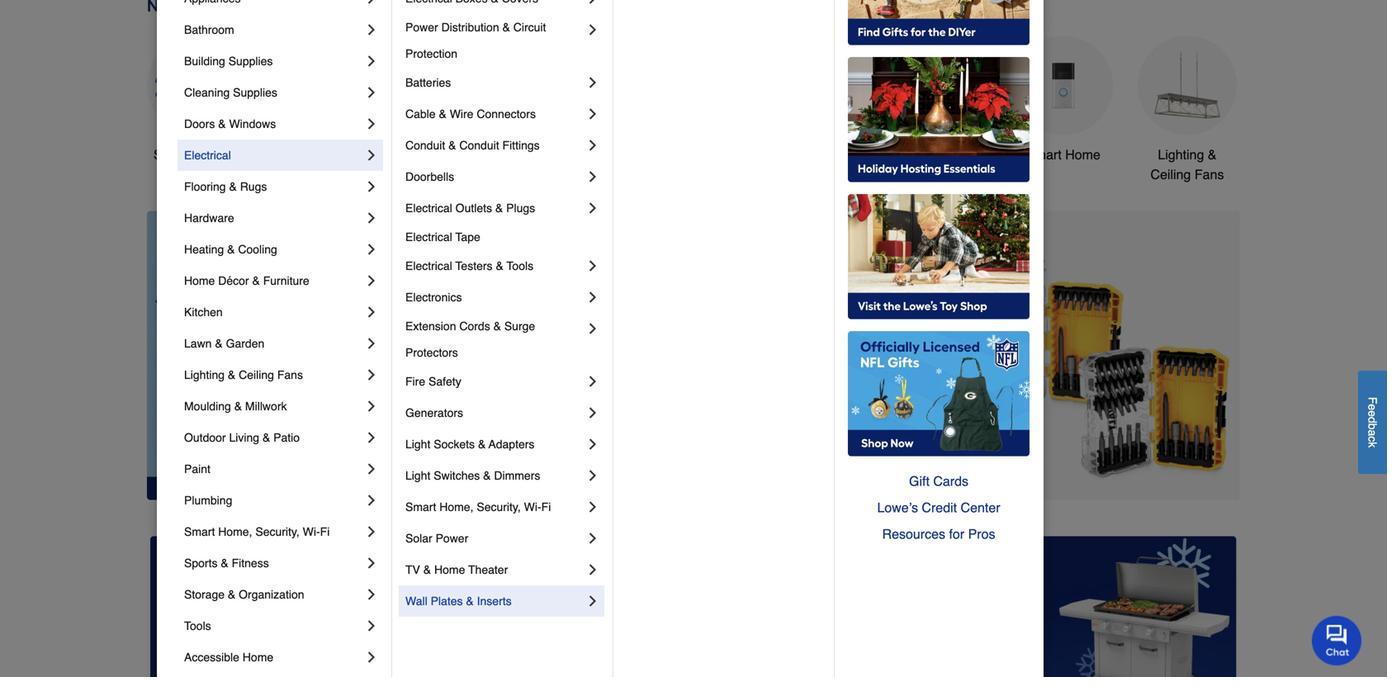 Task type: vqa. For each thing, say whether or not it's contained in the screenshot.
first "conduit" from the left
yes



Task type: locate. For each thing, give the bounding box(es) containing it.
home décor & furniture link
[[184, 265, 363, 296]]

chat invite button image
[[1312, 615, 1363, 666]]

0 vertical spatial outdoor
[[769, 147, 816, 162]]

0 horizontal spatial bathroom link
[[184, 14, 363, 45]]

outdoor
[[769, 147, 816, 162], [184, 431, 226, 444]]

chevron right image for tv & home theater
[[585, 562, 601, 578]]

smart home, security, wi-fi link up fitness
[[184, 516, 363, 548]]

batteries
[[405, 76, 451, 89]]

pros
[[968, 526, 996, 542]]

1 horizontal spatial conduit
[[459, 139, 499, 152]]

0 horizontal spatial fi
[[320, 525, 330, 538]]

supplies up cleaning supplies
[[229, 55, 273, 68]]

smart home, security, wi-fi down light switches & dimmers
[[405, 500, 551, 514]]

1 horizontal spatial wi-
[[524, 500, 541, 514]]

electrical up electronics
[[405, 259, 452, 273]]

fi down plumbing 'link' on the bottom of page
[[320, 525, 330, 538]]

1 vertical spatial fans
[[277, 368, 303, 382]]

chevron right image for home décor & furniture
[[363, 273, 380, 289]]

organization
[[239, 588, 304, 601]]

1 horizontal spatial lighting & ceiling fans link
[[1138, 36, 1237, 185]]

chevron right image for plumbing
[[363, 492, 380, 509]]

conduit down cable & wire connectors
[[459, 139, 499, 152]]

smart home, security, wi-fi for smart home, security, wi-fi link to the right
[[405, 500, 551, 514]]

0 horizontal spatial smart
[[184, 525, 215, 538]]

1 horizontal spatial lighting
[[1158, 147, 1204, 162]]

outdoor tools & equipment
[[769, 147, 863, 182]]

safety
[[429, 375, 461, 388]]

0 horizontal spatial security,
[[255, 525, 300, 538]]

chevron right image for kitchen
[[363, 304, 380, 320]]

0 vertical spatial smart
[[1027, 147, 1062, 162]]

smart home, security, wi-fi link down light switches & dimmers
[[405, 491, 585, 523]]

1 horizontal spatial bathroom link
[[890, 36, 989, 165]]

power up tv & home theater
[[436, 532, 468, 545]]

0 horizontal spatial conduit
[[405, 139, 445, 152]]

0 vertical spatial fi
[[541, 500, 551, 514]]

credit
[[922, 500, 957, 515]]

power distribution & circuit protection
[[405, 21, 549, 60]]

electrical inside 'link'
[[184, 149, 231, 162]]

1 horizontal spatial home,
[[440, 500, 474, 514]]

outdoor down moulding
[[184, 431, 226, 444]]

wi- down plumbing 'link' on the bottom of page
[[303, 525, 320, 538]]

0 horizontal spatial lighting & ceiling fans link
[[184, 359, 363, 391]]

& inside outdoor tools & equipment
[[854, 147, 863, 162]]

lowe's
[[877, 500, 918, 515]]

0 horizontal spatial home,
[[218, 525, 252, 538]]

power inside solar power link
[[436, 532, 468, 545]]

0 vertical spatial wi-
[[524, 500, 541, 514]]

outdoor inside outdoor tools & equipment
[[769, 147, 816, 162]]

extension cords & surge protectors
[[405, 320, 539, 359]]

fi down light switches & dimmers link
[[541, 500, 551, 514]]

wi-
[[524, 500, 541, 514], [303, 525, 320, 538]]

doors
[[184, 117, 215, 130]]

0 vertical spatial smart home, security, wi-fi
[[405, 500, 551, 514]]

hardware
[[184, 211, 234, 225]]

lawn & garden link
[[184, 328, 363, 359]]

chevron right image for solar power
[[585, 530, 601, 547]]

&
[[503, 21, 510, 34], [439, 107, 447, 121], [218, 117, 226, 130], [449, 139, 456, 152], [854, 147, 863, 162], [1208, 147, 1217, 162], [229, 180, 237, 193], [495, 202, 503, 215], [227, 243, 235, 256], [496, 259, 504, 273], [252, 274, 260, 287], [494, 320, 501, 333], [215, 337, 223, 350], [228, 368, 236, 382], [234, 400, 242, 413], [263, 431, 270, 444], [478, 438, 486, 451], [483, 469, 491, 482], [221, 557, 229, 570], [423, 563, 431, 576], [228, 588, 236, 601], [466, 595, 474, 608]]

heating & cooling link
[[184, 234, 363, 265]]

lighting inside "lighting & ceiling fans"
[[1158, 147, 1204, 162]]

smart home, security, wi-fi up fitness
[[184, 525, 330, 538]]

0 vertical spatial light
[[405, 438, 431, 451]]

1 horizontal spatial lighting & ceiling fans
[[1151, 147, 1224, 182]]

0 horizontal spatial outdoor
[[184, 431, 226, 444]]

tools up equipment
[[820, 147, 851, 162]]

0 vertical spatial supplies
[[229, 55, 273, 68]]

1 horizontal spatial smart home, security, wi-fi
[[405, 500, 551, 514]]

cards
[[933, 474, 969, 489]]

shop all deals
[[154, 147, 240, 162]]

resources
[[882, 526, 946, 542]]

2 light from the top
[[405, 469, 431, 482]]

electronics
[[405, 291, 462, 304]]

e up b
[[1366, 411, 1380, 417]]

extension cords & surge protectors link
[[405, 313, 585, 366]]

protection
[[405, 47, 458, 60]]

1 horizontal spatial smart
[[405, 500, 436, 514]]

0 horizontal spatial smart home, security, wi-fi
[[184, 525, 330, 538]]

windows
[[229, 117, 276, 130]]

chevron right image for smart home, security, wi-fi
[[585, 499, 601, 515]]

chevron right image for smart home, security, wi-fi
[[363, 524, 380, 540]]

resources for pros link
[[848, 521, 1030, 548]]

1 vertical spatial light
[[405, 469, 431, 482]]

light left the switches
[[405, 469, 431, 482]]

power inside power distribution & circuit protection
[[405, 21, 438, 34]]

electrical for electrical tape
[[405, 230, 452, 244]]

light inside light switches & dimmers link
[[405, 469, 431, 482]]

light inside light sockets & adapters link
[[405, 438, 431, 451]]

0 vertical spatial bathroom
[[184, 23, 234, 36]]

up to 35 percent off select small appliances. image
[[521, 536, 866, 677]]

0 horizontal spatial fans
[[277, 368, 303, 382]]

1 vertical spatial tools link
[[184, 610, 363, 642]]

0 vertical spatial lighting
[[1158, 147, 1204, 162]]

new deals every day during 25 days of deals image
[[147, 0, 1240, 19]]

supplies up windows
[[233, 86, 277, 99]]

christmas
[[538, 147, 598, 162]]

scroll to item #4 image
[[878, 470, 918, 477]]

0 vertical spatial ceiling
[[1151, 167, 1191, 182]]

supplies for building supplies
[[229, 55, 273, 68]]

garden
[[226, 337, 265, 350]]

electrical tape link
[[405, 224, 601, 250]]

wi- down 'dimmers'
[[524, 500, 541, 514]]

smart
[[1027, 147, 1062, 162], [405, 500, 436, 514], [184, 525, 215, 538]]

cable
[[405, 107, 436, 121]]

security, down plumbing 'link' on the bottom of page
[[255, 525, 300, 538]]

0 vertical spatial power
[[405, 21, 438, 34]]

tools down 'storage'
[[184, 619, 211, 633]]

1 vertical spatial outdoor
[[184, 431, 226, 444]]

electrical for electrical outlets & plugs
[[405, 202, 452, 215]]

wall plates & inserts
[[405, 595, 512, 608]]

1 vertical spatial lighting
[[184, 368, 225, 382]]

1 horizontal spatial fi
[[541, 500, 551, 514]]

chevron right image for cable & wire connectors
[[585, 106, 601, 122]]

electrical tape
[[405, 230, 480, 244]]

chevron right image
[[585, 0, 601, 7], [363, 21, 380, 38], [363, 53, 380, 69], [363, 84, 380, 101], [585, 137, 601, 154], [585, 168, 601, 185], [363, 210, 380, 226], [363, 273, 380, 289], [363, 335, 380, 352], [585, 373, 601, 390], [585, 405, 601, 421], [363, 429, 380, 446], [363, 461, 380, 477], [363, 492, 380, 509], [585, 499, 601, 515], [585, 530, 601, 547], [363, 555, 380, 571], [363, 618, 380, 634]]

0 horizontal spatial tools link
[[184, 610, 363, 642]]

outdoor living & patio link
[[184, 422, 363, 453]]

officially licensed n f l gifts. shop now. image
[[848, 331, 1030, 457]]

lawn & garden
[[184, 337, 265, 350]]

chevron right image for outdoor living & patio
[[363, 429, 380, 446]]

smart home, security, wi-fi link
[[405, 491, 585, 523], [184, 516, 363, 548]]

chevron right image for power distribution & circuit protection
[[585, 21, 601, 38]]

outdoor up equipment
[[769, 147, 816, 162]]

doors & windows
[[184, 117, 276, 130]]

f e e d b a c k
[[1366, 397, 1380, 448]]

power
[[405, 21, 438, 34], [436, 532, 468, 545]]

1 light from the top
[[405, 438, 431, 451]]

up to 30 percent off select grills and accessories. image
[[892, 536, 1237, 677]]

chevron right image for storage & organization
[[363, 586, 380, 603]]

0 vertical spatial lighting & ceiling fans link
[[1138, 36, 1237, 185]]

chevron right image for moulding & millwork
[[363, 398, 380, 415]]

electrical up flooring
[[184, 149, 231, 162]]

chevron right image for wall plates & inserts
[[585, 593, 601, 609]]

1 horizontal spatial smart home, security, wi-fi link
[[405, 491, 585, 523]]

chevron right image for doors & windows
[[363, 116, 380, 132]]

smart for smart home, security, wi-fi link to the right
[[405, 500, 436, 514]]

center
[[961, 500, 1001, 515]]

batteries link
[[405, 67, 585, 98]]

chevron right image for building supplies
[[363, 53, 380, 69]]

1 vertical spatial security,
[[255, 525, 300, 538]]

1 vertical spatial supplies
[[233, 86, 277, 99]]

tools
[[429, 147, 460, 162], [820, 147, 851, 162], [507, 259, 534, 273], [184, 619, 211, 633]]

e up d on the right bottom
[[1366, 404, 1380, 411]]

solar power link
[[405, 523, 585, 554]]

outdoor living & patio
[[184, 431, 300, 444]]

0 vertical spatial tools link
[[395, 36, 494, 165]]

electrical for electrical
[[184, 149, 231, 162]]

paint
[[184, 462, 211, 476]]

0 horizontal spatial lighting & ceiling fans
[[184, 368, 303, 382]]

conduit up doorbells
[[405, 139, 445, 152]]

home, up sports & fitness
[[218, 525, 252, 538]]

electrical down doorbells
[[405, 202, 452, 215]]

power up protection
[[405, 21, 438, 34]]

all
[[188, 147, 202, 162]]

1 horizontal spatial outdoor
[[769, 147, 816, 162]]

doorbells link
[[405, 161, 585, 192]]

millwork
[[245, 400, 287, 413]]

power distribution & circuit protection link
[[405, 14, 585, 67]]

smart home, security, wi-fi for the left smart home, security, wi-fi link
[[184, 525, 330, 538]]

1 vertical spatial smart home, security, wi-fi
[[184, 525, 330, 538]]

1 vertical spatial power
[[436, 532, 468, 545]]

tools inside outdoor tools & equipment
[[820, 147, 851, 162]]

conduit
[[405, 139, 445, 152], [459, 139, 499, 152]]

security, down light switches & dimmers link
[[477, 500, 521, 514]]

outdoor for outdoor tools & equipment
[[769, 147, 816, 162]]

visit the lowe's toy shop. image
[[848, 194, 1030, 320]]

1 vertical spatial home,
[[218, 525, 252, 538]]

furniture
[[263, 274, 309, 287]]

equipment
[[784, 167, 848, 182]]

arrow left image
[[454, 355, 471, 372]]

1 vertical spatial wi-
[[303, 525, 320, 538]]

chevron right image
[[363, 0, 380, 7], [585, 21, 601, 38], [585, 74, 601, 91], [585, 106, 601, 122], [363, 116, 380, 132], [363, 147, 380, 164], [363, 178, 380, 195], [585, 200, 601, 216], [363, 241, 380, 258], [585, 258, 601, 274], [585, 289, 601, 306], [363, 304, 380, 320], [585, 320, 601, 337], [363, 367, 380, 383], [363, 398, 380, 415], [585, 436, 601, 453], [585, 467, 601, 484], [363, 524, 380, 540], [585, 562, 601, 578], [363, 586, 380, 603], [585, 593, 601, 609], [363, 649, 380, 666]]

2 horizontal spatial smart
[[1027, 147, 1062, 162]]

2 vertical spatial smart
[[184, 525, 215, 538]]

electrical left tape at top left
[[405, 230, 452, 244]]

doors & windows link
[[184, 108, 363, 140]]

fitness
[[232, 557, 269, 570]]

f
[[1366, 397, 1380, 404]]

1 horizontal spatial ceiling
[[1151, 167, 1191, 182]]

0 horizontal spatial smart home, security, wi-fi link
[[184, 516, 363, 548]]

fans
[[1195, 167, 1224, 182], [277, 368, 303, 382]]

chevron right image for accessible home
[[363, 649, 380, 666]]

get up to 2 free select tools or batteries when you buy 1 with select purchases. image
[[150, 536, 495, 677]]

fire safety link
[[405, 366, 585, 397]]

1 horizontal spatial security,
[[477, 500, 521, 514]]

1 vertical spatial bathroom
[[911, 147, 968, 162]]

security,
[[477, 500, 521, 514], [255, 525, 300, 538]]

arrow right image
[[1210, 355, 1226, 372]]

moulding
[[184, 400, 231, 413]]

chevron right image for tools
[[363, 618, 380, 634]]

fans inside "lighting & ceiling fans"
[[1195, 167, 1224, 182]]

light for light switches & dimmers
[[405, 469, 431, 482]]

smart for the left smart home, security, wi-fi link
[[184, 525, 215, 538]]

1 horizontal spatial fans
[[1195, 167, 1224, 182]]

home inside 'tv & home theater' link
[[434, 563, 465, 576]]

tv
[[405, 563, 420, 576]]

1 vertical spatial ceiling
[[239, 368, 274, 382]]

plumbing
[[184, 494, 232, 507]]

sports & fitness link
[[184, 548, 363, 579]]

2 conduit from the left
[[459, 139, 499, 152]]

supplies for cleaning supplies
[[233, 86, 277, 99]]

home, down the switches
[[440, 500, 474, 514]]

solar power
[[405, 532, 468, 545]]

smart home, security, wi-fi
[[405, 500, 551, 514], [184, 525, 330, 538]]

circuit
[[513, 21, 546, 34]]

0 vertical spatial security,
[[477, 500, 521, 514]]

lighting & ceiling fans link
[[1138, 36, 1237, 185], [184, 359, 363, 391]]

light down generators at the left of page
[[405, 438, 431, 451]]

fi
[[541, 500, 551, 514], [320, 525, 330, 538]]

0 vertical spatial fans
[[1195, 167, 1224, 182]]

1 vertical spatial smart
[[405, 500, 436, 514]]

up to 50 percent off select tools and accessories. image
[[440, 211, 1240, 500]]

kitchen
[[184, 306, 223, 319]]

0 horizontal spatial lighting
[[184, 368, 225, 382]]

adapters
[[489, 438, 535, 451]]

chevron right image for electrical outlets & plugs
[[585, 200, 601, 216]]

light switches & dimmers link
[[405, 460, 585, 491]]

chevron right image for light switches & dimmers
[[585, 467, 601, 484]]

cleaning
[[184, 86, 230, 99]]

building supplies
[[184, 55, 273, 68]]



Task type: describe. For each thing, give the bounding box(es) containing it.
cable & wire connectors
[[405, 107, 536, 121]]

fire safety
[[405, 375, 461, 388]]

chevron right image for light sockets & adapters
[[585, 436, 601, 453]]

1 e from the top
[[1366, 404, 1380, 411]]

outdoor for outdoor living & patio
[[184, 431, 226, 444]]

chevron right image for hardware
[[363, 210, 380, 226]]

chevron right image for sports & fitness
[[363, 555, 380, 571]]

& inside extension cords & surge protectors
[[494, 320, 501, 333]]

holiday hosting essentials. image
[[848, 57, 1030, 183]]

sockets
[[434, 438, 475, 451]]

christmas decorations
[[533, 147, 603, 182]]

chevron right image for flooring & rugs
[[363, 178, 380, 195]]

inserts
[[477, 595, 512, 608]]

k
[[1366, 442, 1380, 448]]

surge
[[504, 320, 535, 333]]

hardware link
[[184, 202, 363, 234]]

fittings
[[503, 139, 540, 152]]

smart home link
[[1014, 36, 1113, 165]]

find gifts for the diyer. image
[[848, 0, 1030, 45]]

shop these last-minute gifts. $99 or less. quantities are limited and won't last. image
[[147, 211, 414, 500]]

plumbing link
[[184, 485, 363, 516]]

light sockets & adapters link
[[405, 429, 585, 460]]

doorbells
[[405, 170, 454, 183]]

f e e d b a c k button
[[1359, 371, 1387, 474]]

flooring & rugs link
[[184, 171, 363, 202]]

flooring
[[184, 180, 226, 193]]

chevron right image for bathroom
[[363, 21, 380, 38]]

0 horizontal spatial wi-
[[303, 525, 320, 538]]

d
[[1366, 417, 1380, 423]]

plates
[[431, 595, 463, 608]]

chevron right image for batteries
[[585, 74, 601, 91]]

storage & organization link
[[184, 579, 363, 610]]

chevron right image for heating & cooling
[[363, 241, 380, 258]]

c
[[1366, 436, 1380, 442]]

theater
[[468, 563, 508, 576]]

outdoor tools & equipment link
[[766, 36, 865, 185]]

1 vertical spatial fi
[[320, 525, 330, 538]]

security, for the left smart home, security, wi-fi link
[[255, 525, 300, 538]]

home inside accessible home link
[[243, 651, 273, 664]]

decorations
[[533, 167, 603, 182]]

cleaning supplies link
[[184, 77, 363, 108]]

chevron right image for electronics
[[585, 289, 601, 306]]

chevron right image for doorbells
[[585, 168, 601, 185]]

chevron right image for lawn & garden
[[363, 335, 380, 352]]

security, for smart home, security, wi-fi link to the right
[[477, 500, 521, 514]]

& inside power distribution & circuit protection
[[503, 21, 510, 34]]

tools down electrical tape link at the left of page
[[507, 259, 534, 273]]

1 horizontal spatial bathroom
[[911, 147, 968, 162]]

wall plates & inserts link
[[405, 586, 585, 617]]

storage
[[184, 588, 225, 601]]

chevron right image for electrical
[[363, 147, 380, 164]]

accessible home link
[[184, 642, 363, 673]]

chevron right image for lighting & ceiling fans
[[363, 367, 380, 383]]

shop all deals link
[[147, 36, 246, 165]]

generators link
[[405, 397, 585, 429]]

light sockets & adapters
[[405, 438, 535, 451]]

moulding & millwork link
[[184, 391, 363, 422]]

1 conduit from the left
[[405, 139, 445, 152]]

tape
[[455, 230, 480, 244]]

chevron right image for paint
[[363, 461, 380, 477]]

chevron right image for generators
[[585, 405, 601, 421]]

extension
[[405, 320, 456, 333]]

wire
[[450, 107, 474, 121]]

home inside home décor & furniture link
[[184, 274, 215, 287]]

chevron right image for fire safety
[[585, 373, 601, 390]]

0 horizontal spatial bathroom
[[184, 23, 234, 36]]

generators
[[405, 406, 463, 420]]

lowe's credit center link
[[848, 495, 1030, 521]]

gift
[[909, 474, 930, 489]]

moulding & millwork
[[184, 400, 287, 413]]

christmas decorations link
[[519, 36, 618, 185]]

smart inside smart home link
[[1027, 147, 1062, 162]]

0 vertical spatial home,
[[440, 500, 474, 514]]

scroll to item #5 image
[[918, 470, 958, 477]]

cleaning supplies
[[184, 86, 277, 99]]

switches
[[434, 469, 480, 482]]

deals
[[206, 147, 240, 162]]

building
[[184, 55, 225, 68]]

gift cards
[[909, 474, 969, 489]]

1 horizontal spatial tools link
[[395, 36, 494, 165]]

b
[[1366, 423, 1380, 430]]

1 vertical spatial lighting & ceiling fans link
[[184, 359, 363, 391]]

heating & cooling
[[184, 243, 277, 256]]

testers
[[455, 259, 493, 273]]

plugs
[[506, 202, 535, 215]]

outlets
[[456, 202, 492, 215]]

electrical outlets & plugs link
[[405, 192, 585, 224]]

chevron right image for extension cords & surge protectors
[[585, 320, 601, 337]]

resources for pros
[[882, 526, 996, 542]]

home décor & furniture
[[184, 274, 309, 287]]

gift cards link
[[848, 468, 1030, 495]]

cable & wire connectors link
[[405, 98, 585, 130]]

chevron right image for conduit & conduit fittings
[[585, 137, 601, 154]]

tv & home theater link
[[405, 554, 585, 586]]

light for light sockets & adapters
[[405, 438, 431, 451]]

for
[[949, 526, 965, 542]]

0 vertical spatial lighting & ceiling fans
[[1151, 147, 1224, 182]]

chevron right image for cleaning supplies
[[363, 84, 380, 101]]

connectors
[[477, 107, 536, 121]]

rugs
[[240, 180, 267, 193]]

1 vertical spatial lighting & ceiling fans
[[184, 368, 303, 382]]

scroll to item #2 image
[[796, 470, 835, 477]]

sports & fitness
[[184, 557, 269, 570]]

electrical outlets & plugs
[[405, 202, 535, 215]]

cooling
[[238, 243, 277, 256]]

décor
[[218, 274, 249, 287]]

0 horizontal spatial ceiling
[[239, 368, 274, 382]]

paint link
[[184, 453, 363, 485]]

electrical link
[[184, 140, 363, 171]]

flooring & rugs
[[184, 180, 267, 193]]

tv & home theater
[[405, 563, 508, 576]]

cords
[[459, 320, 490, 333]]

conduit & conduit fittings link
[[405, 130, 585, 161]]

electrical testers & tools link
[[405, 250, 585, 282]]

2 e from the top
[[1366, 411, 1380, 417]]

tools up doorbells
[[429, 147, 460, 162]]

fire
[[405, 375, 425, 388]]

home inside smart home link
[[1066, 147, 1101, 162]]

light switches & dimmers
[[405, 469, 540, 482]]

electrical for electrical testers & tools
[[405, 259, 452, 273]]

chevron right image for electrical testers & tools
[[585, 258, 601, 274]]

electronics link
[[405, 282, 585, 313]]

smart home
[[1027, 147, 1101, 162]]

storage & organization
[[184, 588, 304, 601]]



